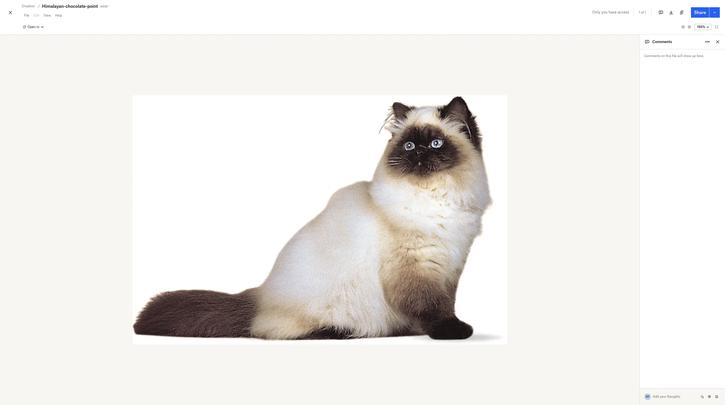 Task type: describe. For each thing, give the bounding box(es) containing it.
help button
[[53, 11, 64, 20]]

1 1 from the left
[[639, 10, 641, 14]]

add your thoughts
[[653, 395, 681, 399]]

share button
[[691, 7, 710, 18]]

open
[[28, 25, 36, 29]]

in
[[37, 25, 39, 29]]

file
[[24, 14, 29, 17]]

here.
[[697, 54, 704, 58]]

close image
[[7, 8, 14, 17]]

webp
[[100, 4, 108, 8]]

155% button
[[695, 24, 712, 30]]

add
[[653, 395, 659, 399]]

point
[[87, 4, 98, 9]]

/ himalayan-chocolate-point webp
[[38, 4, 108, 9]]

of
[[641, 10, 644, 14]]

on
[[662, 54, 665, 58]]

155%
[[698, 25, 706, 29]]

file button
[[22, 11, 31, 20]]

this
[[666, 54, 672, 58]]

your
[[660, 395, 667, 399]]



Task type: vqa. For each thing, say whether or not it's contained in the screenshot.
'01-Wave_DM-4k.png' link
no



Task type: locate. For each thing, give the bounding box(es) containing it.
2 1 from the left
[[645, 10, 646, 14]]

comments on this file will show up here.
[[644, 54, 704, 58]]

None field
[[0, 0, 40, 5]]

comments left on
[[644, 54, 661, 58]]

1
[[639, 10, 641, 14], [645, 10, 646, 14]]

0 horizontal spatial 1
[[639, 10, 641, 14]]

himalayan-
[[42, 4, 66, 9]]

1 right of
[[645, 10, 646, 14]]

thoughts
[[668, 395, 681, 399]]

file
[[672, 54, 677, 58]]

kp
[[646, 396, 650, 399]]

help
[[55, 14, 62, 17]]

1 vertical spatial comments
[[644, 54, 661, 58]]

Add your thoughts text field
[[654, 393, 700, 402]]

1 left of
[[639, 10, 641, 14]]

dropbox button
[[20, 3, 37, 9]]

view
[[44, 14, 51, 17]]

comments for comments on this file will show up here.
[[644, 54, 661, 58]]

1 of 1
[[639, 10, 646, 14]]

open in
[[28, 25, 39, 29]]

share
[[695, 10, 707, 15]]

have
[[609, 10, 617, 14]]

you
[[602, 10, 608, 14]]

view button
[[42, 11, 53, 20]]

1 horizontal spatial 1
[[645, 10, 646, 14]]

comments up on
[[653, 40, 672, 44]]

comments
[[653, 40, 672, 44], [644, 54, 661, 58]]

add your thoughts image
[[654, 395, 695, 400]]

/
[[38, 4, 40, 8]]

will
[[678, 54, 683, 58]]

chocolate-
[[66, 4, 87, 9]]

only you have access
[[593, 10, 630, 14]]

comments for comments
[[653, 40, 672, 44]]

up
[[693, 54, 696, 58]]

open in button
[[20, 23, 47, 31]]

0 vertical spatial comments
[[653, 40, 672, 44]]

show
[[684, 54, 692, 58]]

only
[[593, 10, 601, 14]]

dropbox
[[22, 4, 35, 8]]

close right sidebar image
[[715, 39, 721, 45]]

access
[[618, 10, 630, 14]]



